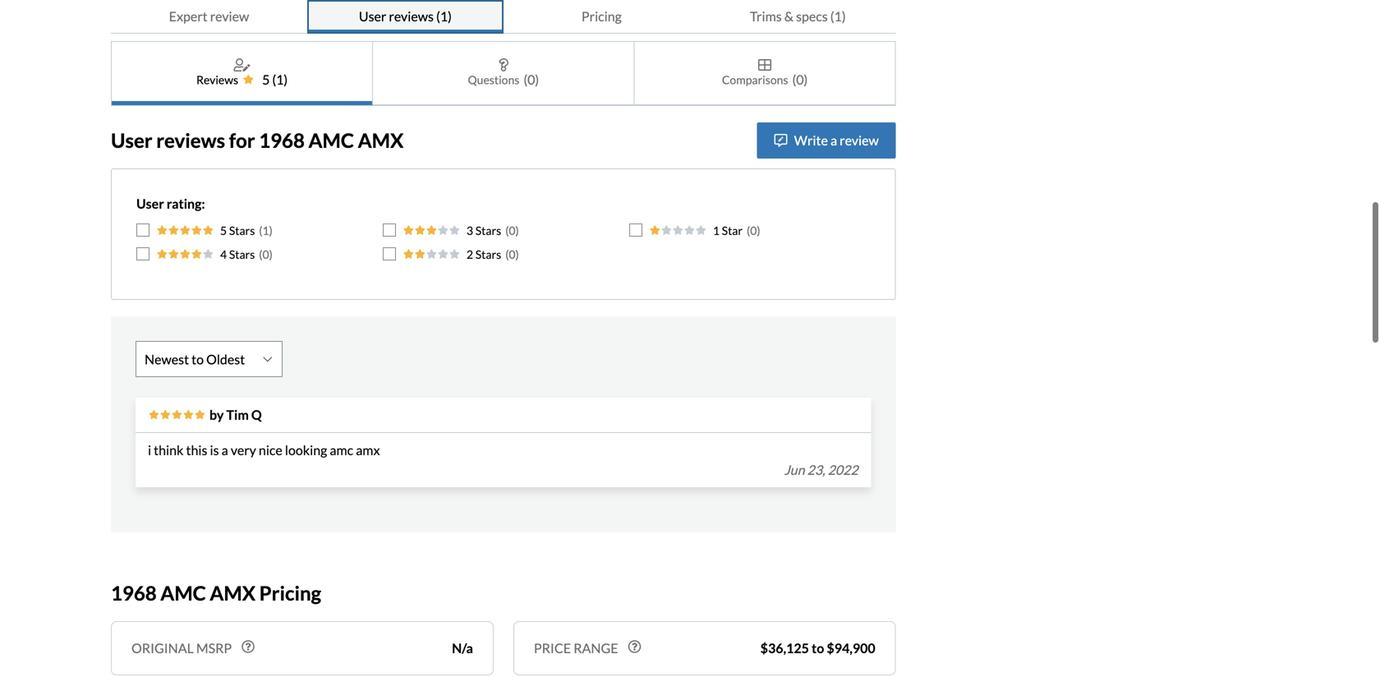 Task type: locate. For each thing, give the bounding box(es) containing it.
by tim q
[[210, 407, 262, 423]]

q
[[251, 407, 262, 423]]

) right star
[[757, 224, 761, 237]]

5 (1)
[[262, 72, 288, 88]]

very
[[231, 442, 256, 458]]

0 vertical spatial reviews
[[389, 8, 434, 24]]

0 horizontal spatial review
[[210, 8, 249, 24]]

a right write
[[831, 132, 837, 148]]

review right write
[[840, 132, 879, 148]]

1968 up original
[[111, 581, 157, 605]]

1 vertical spatial pricing
[[259, 581, 321, 605]]

question circle image right msrp at bottom
[[242, 640, 255, 653]]

1 horizontal spatial (0)
[[793, 72, 808, 88]]

0 horizontal spatial 5
[[220, 224, 227, 237]]

amc
[[309, 129, 354, 152], [160, 581, 206, 605]]

1 horizontal spatial 1968
[[259, 129, 305, 152]]

(0) for questions (0)
[[524, 72, 539, 88]]

user
[[359, 8, 386, 24], [111, 129, 153, 152], [136, 196, 164, 212]]

1 up the 4 stars ( 0 )
[[263, 224, 269, 237]]

0 horizontal spatial amc
[[160, 581, 206, 605]]

reviews for for
[[156, 129, 225, 152]]

2 vertical spatial user
[[136, 196, 164, 212]]

0 for 2 stars ( 0 )
[[509, 247, 516, 261]]

i
[[148, 442, 151, 458]]

0 horizontal spatial pricing
[[259, 581, 321, 605]]

write
[[794, 132, 828, 148]]

review
[[210, 8, 249, 24], [840, 132, 879, 148]]

trims
[[750, 8, 782, 24]]

2 1 from the left
[[713, 224, 720, 237]]

1968 right for
[[259, 129, 305, 152]]

pricing tab
[[504, 0, 700, 34]]

question circle image
[[242, 640, 255, 653], [628, 640, 641, 653]]

reviews
[[389, 8, 434, 24], [156, 129, 225, 152]]

) down "3 stars ( 0 )"
[[516, 247, 519, 261]]

comparisons
[[722, 73, 788, 87]]

) up the 4 stars ( 0 )
[[269, 224, 273, 237]]

1 horizontal spatial reviews
[[389, 8, 434, 24]]

2
[[467, 247, 473, 261]]

stars for 4 stars
[[229, 247, 255, 261]]

stars
[[229, 224, 255, 237], [476, 224, 501, 237], [229, 247, 255, 261], [476, 247, 501, 261]]

question circle image right "range"
[[628, 640, 641, 653]]

1968
[[259, 129, 305, 152], [111, 581, 157, 605]]

1 (0) from the left
[[524, 72, 539, 88]]

0 horizontal spatial (0)
[[524, 72, 539, 88]]

original
[[131, 640, 194, 656]]

) for 5 stars ( 1 )
[[269, 224, 273, 237]]

1 horizontal spatial review
[[840, 132, 879, 148]]

1 vertical spatial a
[[222, 442, 228, 458]]

original msrp
[[131, 640, 232, 656]]

(1) inside tab
[[831, 8, 846, 24]]

1 question circle image from the left
[[242, 640, 255, 653]]

0 vertical spatial review
[[210, 8, 249, 24]]

comparisons (0)
[[722, 72, 808, 88]]

user reviews for 1968 amc amx
[[111, 129, 404, 152]]

5 stars ( 1 )
[[220, 224, 273, 237]]

1 left star
[[713, 224, 720, 237]]

0 for 1 star ( 0 )
[[750, 224, 757, 237]]

1 vertical spatial user
[[111, 129, 153, 152]]

stars right 3
[[476, 224, 501, 237]]

1 vertical spatial review
[[840, 132, 879, 148]]

) for 2 stars ( 0 )
[[516, 247, 519, 261]]

( down "3 stars ( 0 )"
[[506, 247, 509, 261]]

is
[[210, 442, 219, 458]]

0 horizontal spatial 1
[[263, 224, 269, 237]]

0 vertical spatial user
[[359, 8, 386, 24]]

0
[[509, 224, 516, 237], [750, 224, 757, 237], [263, 247, 269, 261], [509, 247, 516, 261]]

1 vertical spatial 1968
[[111, 581, 157, 605]]

1 vertical spatial reviews
[[156, 129, 225, 152]]

1 vertical spatial amc
[[160, 581, 206, 605]]

5 left reviews count element
[[262, 72, 270, 88]]

1 horizontal spatial (1)
[[436, 8, 452, 24]]

user inside user reviews (1) tab
[[359, 8, 386, 24]]

( down 5 stars ( 1 )
[[259, 247, 263, 261]]

0 horizontal spatial amx
[[210, 581, 256, 605]]

0 up 2 stars ( 0 )
[[509, 224, 516, 237]]

0 vertical spatial 5
[[262, 72, 270, 88]]

1 vertical spatial tab list
[[111, 41, 896, 106]]

( right star
[[747, 224, 750, 237]]

0 vertical spatial pricing
[[582, 8, 622, 24]]

(1)
[[436, 8, 452, 24], [831, 8, 846, 24], [272, 72, 288, 88]]

nice
[[259, 442, 282, 458]]

2 (0) from the left
[[793, 72, 808, 88]]

pricing
[[582, 8, 622, 24], [259, 581, 321, 605]]

1 horizontal spatial amx
[[358, 129, 404, 152]]

a
[[831, 132, 837, 148], [222, 442, 228, 458]]

jun
[[784, 462, 805, 478]]

specs
[[796, 8, 828, 24]]

) down 5 stars ( 1 )
[[269, 247, 273, 261]]

23,
[[807, 462, 825, 478]]

1 horizontal spatial pricing
[[582, 8, 622, 24]]

(
[[259, 224, 263, 237], [506, 224, 509, 237], [747, 224, 750, 237], [259, 247, 263, 261], [506, 247, 509, 261]]

(0) right th large icon
[[793, 72, 808, 88]]

1 horizontal spatial 5
[[262, 72, 270, 88]]

think
[[154, 442, 184, 458]]

0 down 5 stars ( 1 )
[[263, 247, 269, 261]]

1 vertical spatial 5
[[220, 224, 227, 237]]

1 horizontal spatial 1
[[713, 224, 720, 237]]

0 vertical spatial a
[[831, 132, 837, 148]]

) up 2 stars ( 0 )
[[516, 224, 519, 237]]

1 vertical spatial amx
[[210, 581, 256, 605]]

( for 2 stars
[[506, 247, 509, 261]]

1 tab list from the top
[[111, 0, 896, 34]]

1 horizontal spatial question circle image
[[628, 640, 641, 653]]

msrp
[[196, 640, 232, 656]]

stars up the 4 stars ( 0 )
[[229, 224, 255, 237]]

reviews count element
[[272, 70, 288, 90]]

2 question circle image from the left
[[628, 640, 641, 653]]

review inside tab
[[210, 8, 249, 24]]

0 right star
[[750, 224, 757, 237]]

(0)
[[524, 72, 539, 88], [793, 72, 808, 88]]

1968 amc amx pricing
[[111, 581, 321, 605]]

stars for 2 stars
[[476, 247, 501, 261]]

amx
[[358, 129, 404, 152], [210, 581, 256, 605]]

0 horizontal spatial a
[[222, 442, 228, 458]]

expert review
[[169, 8, 249, 24]]

0 down "3 stars ( 0 )"
[[509, 247, 516, 261]]

0 horizontal spatial reviews
[[156, 129, 225, 152]]

stars right 2
[[476, 247, 501, 261]]

5 for 5 stars ( 1 )
[[220, 224, 227, 237]]

1 1 from the left
[[263, 224, 269, 237]]

reviews inside tab
[[389, 8, 434, 24]]

)
[[269, 224, 273, 237], [516, 224, 519, 237], [757, 224, 761, 237], [269, 247, 273, 261], [516, 247, 519, 261]]

stars for 5 stars
[[229, 224, 255, 237]]

review inside button
[[840, 132, 879, 148]]

( for 4 stars
[[259, 247, 263, 261]]

user rating:
[[136, 196, 205, 212]]

price range
[[534, 640, 618, 656]]

write a review
[[794, 132, 879, 148]]

reviews
[[196, 73, 238, 87]]

( up 2 stars ( 0 )
[[506, 224, 509, 237]]

tab list
[[111, 0, 896, 34], [111, 41, 896, 106]]

(0) right question icon
[[524, 72, 539, 88]]

a right is
[[222, 442, 228, 458]]

1 horizontal spatial amc
[[309, 129, 354, 152]]

0 vertical spatial amc
[[309, 129, 354, 152]]

0 for 3 stars ( 0 )
[[509, 224, 516, 237]]

2 horizontal spatial (1)
[[831, 8, 846, 24]]

2 tab list from the top
[[111, 41, 896, 106]]

questions (0)
[[468, 72, 539, 88]]

tab list containing 5
[[111, 41, 896, 106]]

5 up 4
[[220, 224, 227, 237]]

1
[[263, 224, 269, 237], [713, 224, 720, 237]]

0 horizontal spatial question circle image
[[242, 640, 255, 653]]

tab panel
[[111, 0, 896, 15]]

3
[[467, 224, 473, 237]]

stars right 4
[[229, 247, 255, 261]]

1 horizontal spatial a
[[831, 132, 837, 148]]

( for 3 stars
[[506, 224, 509, 237]]

( up the 4 stars ( 0 )
[[259, 224, 263, 237]]

review right expert
[[210, 8, 249, 24]]

5
[[262, 72, 270, 88], [220, 224, 227, 237]]

0 vertical spatial tab list
[[111, 0, 896, 34]]



Task type: vqa. For each thing, say whether or not it's contained in the screenshot.
LITTLETON,
no



Task type: describe. For each thing, give the bounding box(es) containing it.
amc
[[330, 442, 353, 458]]

$36,125
[[761, 640, 809, 656]]

5 for 5 (1)
[[262, 72, 270, 88]]

tab list containing expert review
[[111, 0, 896, 34]]

for
[[229, 129, 255, 152]]

user reviews (1)
[[359, 8, 452, 24]]

reviews for (1)
[[389, 8, 434, 24]]

a inside button
[[831, 132, 837, 148]]

) for 4 stars ( 0 )
[[269, 247, 273, 261]]

) for 1 star ( 0 )
[[757, 224, 761, 237]]

i think this is a very nice looking amc amx jun 23, 2022
[[148, 442, 858, 478]]

by
[[210, 407, 224, 423]]

) for 3 stars ( 0 )
[[516, 224, 519, 237]]

user for user reviews (1)
[[359, 8, 386, 24]]

question circle image for original msrp
[[242, 640, 255, 653]]

a inside i think this is a very nice looking amc amx jun 23, 2022
[[222, 442, 228, 458]]

user for user reviews for 1968 amc amx
[[111, 129, 153, 152]]

trims & specs (1)
[[750, 8, 846, 24]]

user reviews (1) tab
[[307, 0, 504, 34]]

user edit image
[[234, 58, 250, 72]]

pricing inside tab
[[582, 8, 622, 24]]

$94,900
[[827, 640, 876, 656]]

0 vertical spatial amx
[[358, 129, 404, 152]]

write a review button
[[757, 122, 896, 159]]

3 stars ( 0 )
[[467, 224, 519, 237]]

range
[[574, 640, 618, 656]]

looking
[[285, 442, 327, 458]]

2022
[[828, 462, 858, 478]]

tim
[[226, 407, 249, 423]]

0 for 4 stars ( 0 )
[[263, 247, 269, 261]]

question circle image for price range
[[628, 640, 641, 653]]

4 stars ( 0 )
[[220, 247, 273, 261]]

this
[[186, 442, 207, 458]]

questions
[[468, 73, 520, 87]]

amx
[[356, 442, 380, 458]]

question image
[[499, 58, 509, 72]]

2 stars ( 0 )
[[467, 247, 519, 261]]

0 horizontal spatial 1968
[[111, 581, 157, 605]]

stars for 3 stars
[[476, 224, 501, 237]]

n/a
[[452, 640, 473, 656]]

trims & specs (1) tab
[[700, 0, 896, 34]]

comparisons count element
[[793, 70, 808, 90]]

user for user rating:
[[136, 196, 164, 212]]

expert review tab
[[111, 0, 307, 34]]

1 star ( 0 )
[[713, 224, 761, 237]]

star
[[722, 224, 743, 237]]

price
[[534, 640, 571, 656]]

(0) for comparisons (0)
[[793, 72, 808, 88]]

( for 5 stars
[[259, 224, 263, 237]]

( for 1 star
[[747, 224, 750, 237]]

0 horizontal spatial (1)
[[272, 72, 288, 88]]

questions count element
[[524, 70, 539, 90]]

rating:
[[167, 196, 205, 212]]

th large image
[[758, 58, 772, 72]]

comment alt edit image
[[775, 134, 788, 147]]

(1) inside tab
[[436, 8, 452, 24]]

$36,125 to $94,900
[[761, 640, 876, 656]]

to
[[812, 640, 824, 656]]

&
[[785, 8, 794, 24]]

4
[[220, 247, 227, 261]]

expert
[[169, 8, 208, 24]]

0 vertical spatial 1968
[[259, 129, 305, 152]]



